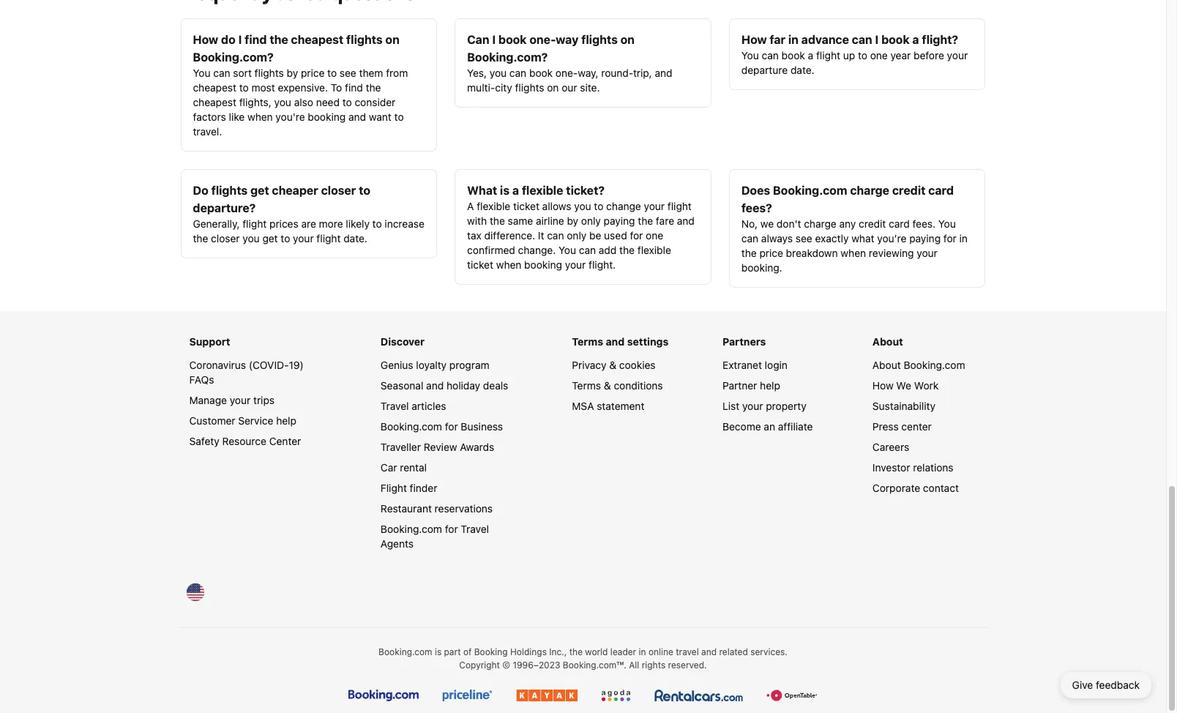Task type: locate. For each thing, give the bounding box(es) containing it.
0 horizontal spatial date.
[[344, 232, 368, 244]]

1 horizontal spatial when
[[496, 258, 522, 271]]

1 horizontal spatial price
[[760, 247, 784, 259]]

booking.com for business
[[381, 420, 442, 433]]

how for how do i find the cheapest flights on booking.com?
[[193, 33, 218, 46]]

you inside does booking.com charge credit card fees? no, we don't charge any credit card fees. you can always see exactly what you're paying for in the price breakdown when reviewing your booking.
[[939, 217, 957, 230]]

1 vertical spatial price
[[760, 247, 784, 259]]

1 booking.com? from the left
[[193, 50, 274, 63]]

0 vertical spatial paying
[[604, 214, 635, 227]]

1 vertical spatial ticket
[[467, 258, 494, 271]]

closer down generally,
[[211, 232, 240, 244]]

travel down reservations
[[461, 523, 489, 535]]

opentable image
[[767, 690, 818, 701], [767, 690, 818, 701]]

loyalty
[[416, 359, 447, 371]]

1 horizontal spatial by
[[567, 214, 579, 227]]

card
[[929, 184, 955, 197], [889, 217, 910, 230]]

confirmed
[[467, 244, 516, 256]]

breakdown
[[787, 247, 839, 259]]

0 vertical spatial one
[[871, 49, 888, 61]]

1 horizontal spatial in
[[789, 33, 799, 46]]

extranet
[[723, 359, 763, 371]]

need
[[316, 96, 340, 108]]

is left part
[[435, 646, 442, 657]]

help up list your property at right
[[760, 379, 781, 392]]

kayak image
[[517, 690, 578, 701], [517, 690, 578, 701]]

in
[[789, 33, 799, 46], [960, 232, 968, 244], [639, 646, 646, 657]]

the inside do flights get cheaper closer to departure? generally, flight prices are more likely to increase the closer you get to your flight date.
[[193, 232, 208, 244]]

charge up any
[[851, 184, 890, 197]]

and left 'want'
[[349, 110, 366, 123]]

how inside how far in advance can i book a flight? you can book a flight up to one year before your departure date.
[[742, 33, 767, 46]]

sustainability link
[[873, 400, 936, 412]]

one inside the what is a flexible ticket? a flexible ticket allows you to change your flight with the same airline by only paying the fare and tax difference. it can only be used for one confirmed change. you can add the flexible ticket when booking your flight.
[[646, 229, 664, 241]]

one-
[[530, 33, 556, 46], [556, 66, 578, 79]]

by down allows
[[567, 214, 579, 227]]

you inside can i book one-way flights on booking.com? yes, you can book one-way, round-trip, and multi-city flights on our site.
[[490, 66, 507, 79]]

discover
[[381, 335, 425, 348]]

terms up privacy
[[572, 335, 604, 348]]

1 vertical spatial is
[[435, 646, 442, 657]]

booking.com for part
[[379, 646, 433, 657]]

2 horizontal spatial in
[[960, 232, 968, 244]]

help up center
[[276, 414, 297, 427]]

for inside the what is a flexible ticket? a flexible ticket allows you to change your flight with the same airline by only paying the fare and tax difference. it can only be used for one confirmed change. you can add the flexible ticket when booking your flight.
[[630, 229, 643, 241]]

world
[[586, 646, 608, 657]]

1 vertical spatial one
[[646, 229, 664, 241]]

booking.com image
[[349, 690, 419, 701], [349, 690, 419, 701]]

change.
[[518, 244, 556, 256]]

careers link
[[873, 441, 910, 453]]

you down ticket?
[[575, 200, 592, 212]]

and right the travel
[[702, 646, 717, 657]]

your down the flight?
[[948, 49, 969, 61]]

coronavirus
[[189, 359, 246, 371]]

1 vertical spatial cheapest
[[193, 81, 237, 93]]

1 vertical spatial charge
[[804, 217, 837, 230]]

booking.com? inside how do i find the cheapest flights on booking.com? you can sort flights by price to see them from cheapest to most expensive. to find the cheapest flights, you also need to consider factors like when you're booking and want to travel.
[[193, 50, 274, 63]]

1 vertical spatial terms
[[572, 379, 601, 392]]

travel articles link
[[381, 400, 447, 412]]

2 horizontal spatial when
[[841, 247, 867, 259]]

1 horizontal spatial travel
[[461, 523, 489, 535]]

and down genius loyalty program
[[426, 379, 444, 392]]

can right it
[[547, 229, 564, 241]]

a inside the what is a flexible ticket? a flexible ticket allows you to change your flight with the same airline by only paying the fare and tax difference. it can only be used for one confirmed change. you can add the flexible ticket when booking your flight.
[[513, 184, 519, 197]]

most
[[252, 81, 275, 93]]

0 vertical spatial see
[[340, 66, 357, 79]]

0 vertical spatial about
[[873, 335, 904, 348]]

booking.com™.
[[563, 660, 627, 671]]

travel articles
[[381, 400, 447, 412]]

can left 'sort'
[[213, 66, 230, 79]]

no,
[[742, 217, 758, 230]]

0 vertical spatial booking
[[308, 110, 346, 123]]

to down 'sort'
[[239, 81, 249, 93]]

1 vertical spatial date.
[[344, 232, 368, 244]]

2 horizontal spatial flexible
[[638, 244, 672, 256]]

to right likely
[[373, 217, 382, 230]]

by up expensive.
[[287, 66, 298, 79]]

0 vertical spatial flexible
[[522, 184, 564, 197]]

2 vertical spatial in
[[639, 646, 646, 657]]

0 horizontal spatial one
[[646, 229, 664, 241]]

your up fare
[[644, 200, 665, 212]]

booking.com for travel agents
[[381, 523, 489, 550]]

for right used
[[630, 229, 643, 241]]

you left 'sort'
[[193, 66, 211, 79]]

0 horizontal spatial booking.com?
[[193, 50, 274, 63]]

find right do
[[245, 33, 267, 46]]

you inside the what is a flexible ticket? a flexible ticket allows you to change your flight with the same airline by only paying the fare and tax difference. it can only be used for one confirmed change. you can add the flexible ticket when booking your flight.
[[575, 200, 592, 212]]

how for how far in advance can i book a flight?
[[742, 33, 767, 46]]

review
[[424, 441, 457, 453]]

0 horizontal spatial ticket
[[467, 258, 494, 271]]

0 horizontal spatial booking
[[308, 110, 346, 123]]

used
[[604, 229, 628, 241]]

book left way,
[[530, 66, 553, 79]]

0 horizontal spatial i
[[238, 33, 242, 46]]

1 vertical spatial a
[[808, 49, 814, 61]]

about up "we"
[[873, 359, 902, 371]]

& for privacy
[[610, 359, 617, 371]]

booking.com inside does booking.com charge credit card fees? no, we don't charge any credit card fees. you can always see exactly what you're paying for in the price breakdown when reviewing your booking.
[[774, 184, 848, 197]]

does
[[742, 184, 771, 197]]

1 horizontal spatial on
[[547, 81, 559, 93]]

the left fare
[[638, 214, 654, 227]]

1 horizontal spatial booking.com?
[[467, 50, 548, 63]]

0 horizontal spatial a
[[513, 184, 519, 197]]

booking down change.
[[525, 258, 563, 271]]

1 horizontal spatial help
[[760, 379, 781, 392]]

can down no,
[[742, 232, 759, 244]]

your down the fees.
[[917, 247, 938, 259]]

0 horizontal spatial flexible
[[477, 200, 511, 212]]

0 horizontal spatial is
[[435, 646, 442, 657]]

center
[[269, 435, 301, 447]]

on inside how do i find the cheapest flights on booking.com? you can sort flights by price to see them from cheapest to most expensive. to find the cheapest flights, you also need to consider factors like when you're booking and want to travel.
[[386, 33, 400, 46]]

the right inc.,
[[570, 646, 583, 657]]

and right fare
[[677, 214, 695, 227]]

find
[[245, 33, 267, 46], [345, 81, 363, 93]]

0 horizontal spatial on
[[386, 33, 400, 46]]

0 vertical spatial price
[[301, 66, 325, 79]]

0 vertical spatial is
[[500, 184, 510, 197]]

0 vertical spatial terms
[[572, 335, 604, 348]]

& up msa statement at the bottom
[[604, 379, 611, 392]]

1 vertical spatial card
[[889, 217, 910, 230]]

0 horizontal spatial charge
[[804, 217, 837, 230]]

i inside how do i find the cheapest flights on booking.com? you can sort flights by price to see them from cheapest to most expensive. to find the cheapest flights, you also need to consider factors like when you're booking and want to travel.
[[238, 33, 242, 46]]

1 horizontal spatial card
[[929, 184, 955, 197]]

get down prices on the top of page
[[263, 232, 278, 244]]

1 horizontal spatial i
[[493, 33, 496, 46]]

1 horizontal spatial closer
[[321, 184, 356, 197]]

i right advance at the top of the page
[[876, 33, 879, 46]]

rentalcars image
[[655, 690, 744, 701], [655, 690, 744, 701]]

the down used
[[620, 244, 635, 256]]

feedback
[[1097, 679, 1141, 692]]

1 vertical spatial credit
[[859, 217, 887, 230]]

you up 'you're'
[[274, 96, 292, 108]]

how we work
[[873, 379, 939, 392]]

card up you're
[[889, 217, 910, 230]]

0 vertical spatial &
[[610, 359, 617, 371]]

and inside the what is a flexible ticket? a flexible ticket allows you to change your flight with the same airline by only paying the fare and tax difference. it can only be used for one confirmed change. you can add the flexible ticket when booking your flight.
[[677, 214, 695, 227]]

flight down advance at the top of the page
[[817, 49, 841, 61]]

can inside does booking.com charge credit card fees? no, we don't charge any credit card fees. you can always see exactly what you're paying for in the price breakdown when reviewing your booking.
[[742, 232, 759, 244]]

1 vertical spatial see
[[796, 232, 813, 244]]

0 horizontal spatial when
[[248, 110, 273, 123]]

flights up 'most'
[[255, 66, 284, 79]]

travel inside booking.com for travel agents
[[461, 523, 489, 535]]

charge
[[851, 184, 890, 197], [804, 217, 837, 230]]

how left "we"
[[873, 379, 894, 392]]

0 horizontal spatial closer
[[211, 232, 240, 244]]

2 horizontal spatial i
[[876, 33, 879, 46]]

can inside can i book one-way flights on booking.com? yes, you can book one-way, round-trip, and multi-city flights on our site.
[[510, 66, 527, 79]]

booking.com left part
[[379, 646, 433, 657]]

0 vertical spatial ticket
[[514, 200, 540, 212]]

see up breakdown
[[796, 232, 813, 244]]

2 horizontal spatial a
[[913, 33, 920, 46]]

contact
[[924, 482, 960, 494]]

them
[[359, 66, 383, 79]]

only left be
[[567, 229, 587, 241]]

you up departure at the right top
[[742, 49, 760, 61]]

0 vertical spatial a
[[913, 33, 920, 46]]

terms & conditions link
[[572, 379, 663, 392]]

date. inside how far in advance can i book a flight? you can book a flight up to one year before your departure date.
[[791, 63, 815, 76]]

the inside does booking.com charge credit card fees? no, we don't charge any credit card fees. you can always see exactly what you're paying for in the price breakdown when reviewing your booking.
[[742, 247, 757, 259]]

your down are
[[293, 232, 314, 244]]

by inside how do i find the cheapest flights on booking.com? you can sort flights by price to see them from cheapest to most expensive. to find the cheapest flights, you also need to consider factors like when you're booking and want to travel.
[[287, 66, 298, 79]]

price inside how do i find the cheapest flights on booking.com? you can sort flights by price to see them from cheapest to most expensive. to find the cheapest flights, you also need to consider factors like when you're booking and want to travel.
[[301, 66, 325, 79]]

don't
[[777, 217, 802, 230]]

0 horizontal spatial travel
[[381, 400, 409, 412]]

the down generally,
[[193, 232, 208, 244]]

can up city
[[510, 66, 527, 79]]

2 i from the left
[[493, 33, 496, 46]]

restaurant reservations
[[381, 502, 493, 515]]

1 terms from the top
[[572, 335, 604, 348]]

ticket up same at the top left of page
[[514, 200, 540, 212]]

by inside the what is a flexible ticket? a flexible ticket allows you to change your flight with the same airline by only paying the fare and tax difference. it can only be used for one confirmed change. you can add the flexible ticket when booking your flight.
[[567, 214, 579, 227]]

one left year at right top
[[871, 49, 888, 61]]

1 vertical spatial &
[[604, 379, 611, 392]]

2 horizontal spatial on
[[621, 33, 635, 46]]

in inside does booking.com charge credit card fees? no, we don't charge any credit card fees. you can always see exactly what you're paying for in the price breakdown when reviewing your booking.
[[960, 232, 968, 244]]

booking.com up agents
[[381, 523, 442, 535]]

flexible up allows
[[522, 184, 564, 197]]

booking.com up work on the bottom right of the page
[[904, 359, 966, 371]]

you down departure?
[[243, 232, 260, 244]]

traveller review awards link
[[381, 441, 495, 453]]

1 vertical spatial booking
[[525, 258, 563, 271]]

1 horizontal spatial find
[[345, 81, 363, 93]]

booking.com? up city
[[467, 50, 548, 63]]

to right 'up' at the top
[[859, 49, 868, 61]]

1 vertical spatial help
[[276, 414, 297, 427]]

2 terms from the top
[[572, 379, 601, 392]]

the inside booking.com is part of booking holdings inc., the world leader in online travel and related services. copyright © 1996–2023 booking.com™. all rights reserved.
[[570, 646, 583, 657]]

departure?
[[193, 201, 256, 214]]

ticket down confirmed
[[467, 258, 494, 271]]

0 vertical spatial by
[[287, 66, 298, 79]]

for down reservations
[[445, 523, 458, 535]]

0 vertical spatial charge
[[851, 184, 890, 197]]

way
[[556, 33, 579, 46]]

card up the fees.
[[929, 184, 955, 197]]

booking.com inside booking.com is part of booking holdings inc., the world leader in online travel and related services. copyright © 1996–2023 booking.com™. all rights reserved.
[[379, 646, 433, 657]]

safety
[[189, 435, 220, 447]]

property
[[766, 400, 807, 412]]

1 vertical spatial by
[[567, 214, 579, 227]]

when inside how do i find the cheapest flights on booking.com? you can sort flights by price to see them from cheapest to most expensive. to find the cheapest flights, you also need to consider factors like when you're booking and want to travel.
[[248, 110, 273, 123]]

flight up fare
[[668, 200, 692, 212]]

statement
[[597, 400, 645, 412]]

flexible down fare
[[638, 244, 672, 256]]

increase
[[385, 217, 425, 230]]

a up same at the top left of page
[[513, 184, 519, 197]]

terms
[[572, 335, 604, 348], [572, 379, 601, 392]]

date. down likely
[[344, 232, 368, 244]]

affiliate
[[779, 420, 813, 433]]

about
[[873, 335, 904, 348], [873, 359, 902, 371]]

is for booking.com
[[435, 646, 442, 657]]

travel down seasonal
[[381, 400, 409, 412]]

are
[[301, 217, 316, 230]]

get left cheaper
[[251, 184, 269, 197]]

you
[[490, 66, 507, 79], [274, 96, 292, 108], [575, 200, 592, 212], [243, 232, 260, 244]]

for up the review at the bottom left
[[445, 420, 458, 433]]

price
[[301, 66, 325, 79], [760, 247, 784, 259]]

paying inside does booking.com charge credit card fees? no, we don't charge any credit card fees. you can always see exactly what you're paying for in the price breakdown when reviewing your booking.
[[910, 232, 941, 244]]

2 about from the top
[[873, 359, 902, 371]]

traveller
[[381, 441, 421, 453]]

when down flights,
[[248, 110, 273, 123]]

how do i find the cheapest flights on booking.com? you can sort flights by price to see them from cheapest to most expensive. to find the cheapest flights, you also need to consider factors like when you're booking and want to travel.
[[193, 33, 408, 137]]

booking
[[474, 646, 508, 657]]

book right can
[[499, 33, 527, 46]]

see inside how do i find the cheapest flights on booking.com? you can sort flights by price to see them from cheapest to most expensive. to find the cheapest flights, you also need to consider factors like when you're booking and want to travel.
[[340, 66, 357, 79]]

0 vertical spatial card
[[929, 184, 955, 197]]

booking.com down travel articles link in the left bottom of the page
[[381, 420, 442, 433]]

0 vertical spatial only
[[582, 214, 601, 227]]

price down always
[[760, 247, 784, 259]]

one
[[871, 49, 888, 61], [646, 229, 664, 241]]

a down advance at the top of the page
[[808, 49, 814, 61]]

booking.com is part of booking holdings inc., the world leader in online travel and related services. copyright © 1996–2023 booking.com™. all rights reserved.
[[379, 646, 788, 671]]

program
[[450, 359, 490, 371]]

the up the difference.
[[490, 214, 505, 227]]

when down what
[[841, 247, 867, 259]]

1 horizontal spatial booking
[[525, 258, 563, 271]]

does booking.com charge credit card fees? no, we don't charge any credit card fees. you can always see exactly what you're paying for in the price breakdown when reviewing your booking.
[[742, 184, 968, 274]]

0 horizontal spatial price
[[301, 66, 325, 79]]

2 booking.com? from the left
[[467, 50, 548, 63]]

0 horizontal spatial how
[[193, 33, 218, 46]]

closer up more
[[321, 184, 356, 197]]

prices
[[270, 217, 299, 230]]

booking.com? up 'sort'
[[193, 50, 274, 63]]

closer
[[321, 184, 356, 197], [211, 232, 240, 244]]

is inside the what is a flexible ticket? a flexible ticket allows you to change your flight with the same airline by only paying the fare and tax difference. it can only be used for one confirmed change. you can add the flexible ticket when booking your flight.
[[500, 184, 510, 197]]

paying up used
[[604, 214, 635, 227]]

booking inside the what is a flexible ticket? a flexible ticket allows you to change your flight with the same airline by only paying the fare and tax difference. it can only be used for one confirmed change. you can add the flexible ticket when booking your flight.
[[525, 258, 563, 271]]

agoda image
[[602, 690, 632, 701], [602, 690, 632, 701]]

1 about from the top
[[873, 335, 904, 348]]

press center link
[[873, 420, 932, 433]]

0 vertical spatial credit
[[893, 184, 926, 197]]

is inside booking.com is part of booking holdings inc., the world leader in online travel and related services. copyright © 1996–2023 booking.com™. all rights reserved.
[[435, 646, 442, 657]]

0 horizontal spatial see
[[340, 66, 357, 79]]

from
[[386, 66, 408, 79]]

see up to
[[340, 66, 357, 79]]

fees.
[[913, 217, 936, 230]]

priceline.com image
[[443, 690, 493, 701], [443, 690, 493, 701]]

when
[[248, 110, 273, 123], [841, 247, 867, 259], [496, 258, 522, 271]]

see inside does booking.com charge credit card fees? no, we don't charge any credit card fees. you can always see exactly what you're paying for in the price breakdown when reviewing your booking.
[[796, 232, 813, 244]]

booking.com for travel agents link
[[381, 523, 489, 550]]

it
[[538, 229, 545, 241]]

charge up exactly
[[804, 217, 837, 230]]

your
[[948, 49, 969, 61], [644, 200, 665, 212], [293, 232, 314, 244], [917, 247, 938, 259], [565, 258, 586, 271], [230, 394, 251, 406], [743, 400, 764, 412]]

the up 'booking.'
[[742, 247, 757, 259]]

1 horizontal spatial date.
[[791, 63, 815, 76]]

1 vertical spatial flexible
[[477, 200, 511, 212]]

3 i from the left
[[876, 33, 879, 46]]

leader
[[611, 646, 637, 657]]

1 i from the left
[[238, 33, 242, 46]]

seasonal and holiday deals
[[381, 379, 509, 392]]

investor
[[873, 461, 911, 474]]

how left far
[[742, 33, 767, 46]]

0 horizontal spatial help
[[276, 414, 297, 427]]

booking
[[308, 110, 346, 123], [525, 258, 563, 271]]

travel
[[676, 646, 699, 657]]

flexible down the what
[[477, 200, 511, 212]]

flight inside how far in advance can i book a flight? you can book a flight up to one year before your departure date.
[[817, 49, 841, 61]]

1 horizontal spatial is
[[500, 184, 510, 197]]

credit up the fees.
[[893, 184, 926, 197]]

about up about booking.com
[[873, 335, 904, 348]]

2 vertical spatial cheapest
[[193, 96, 237, 108]]

is for what
[[500, 184, 510, 197]]

in right far
[[789, 33, 799, 46]]

you inside do flights get cheaper closer to departure? generally, flight prices are more likely to increase the closer you get to your flight date.
[[243, 232, 260, 244]]

you right the fees.
[[939, 217, 957, 230]]

you up city
[[490, 66, 507, 79]]

is right the what
[[500, 184, 510, 197]]

how inside how do i find the cheapest flights on booking.com? you can sort flights by price to see them from cheapest to most expensive. to find the cheapest flights, you also need to consider factors like when you're booking and want to travel.
[[193, 33, 218, 46]]

like
[[229, 110, 245, 123]]

1 vertical spatial in
[[960, 232, 968, 244]]

& for terms
[[604, 379, 611, 392]]

0 horizontal spatial by
[[287, 66, 298, 79]]

0 vertical spatial date.
[[791, 63, 815, 76]]

booking down need
[[308, 110, 346, 123]]

date. down advance at the top of the page
[[791, 63, 815, 76]]

0 horizontal spatial in
[[639, 646, 646, 657]]

booking.com inside booking.com for travel agents
[[381, 523, 442, 535]]

1 horizontal spatial paying
[[910, 232, 941, 244]]

to inside how far in advance can i book a flight? you can book a flight up to one year before your departure date.
[[859, 49, 868, 61]]

in inside booking.com is part of booking holdings inc., the world leader in online travel and related services. copyright © 1996–2023 booking.com™. all rights reserved.
[[639, 646, 646, 657]]

flight
[[817, 49, 841, 61], [668, 200, 692, 212], [243, 217, 267, 230], [317, 232, 341, 244]]

1 vertical spatial paying
[[910, 232, 941, 244]]

generally,
[[193, 217, 240, 230]]

only up be
[[582, 214, 601, 227]]

you right change.
[[559, 244, 577, 256]]

one inside how far in advance can i book a flight? you can book a flight up to one year before your departure date.
[[871, 49, 888, 61]]

1 vertical spatial closer
[[211, 232, 240, 244]]



Task type: vqa. For each thing, say whether or not it's contained in the screenshot.
Resorts
no



Task type: describe. For each thing, give the bounding box(es) containing it.
articles
[[412, 400, 447, 412]]

flights up them in the left top of the page
[[346, 33, 383, 46]]

multi-
[[467, 81, 495, 93]]

privacy & cookies link
[[572, 359, 656, 371]]

list your property
[[723, 400, 807, 412]]

safety resource center link
[[189, 435, 301, 447]]

way,
[[578, 66, 599, 79]]

holdings
[[511, 646, 547, 657]]

date. inside do flights get cheaper closer to departure? generally, flight prices are more likely to increase the closer you get to your flight date.
[[344, 232, 368, 244]]

0 horizontal spatial credit
[[859, 217, 887, 230]]

seasonal
[[381, 379, 424, 392]]

flight left prices on the top of page
[[243, 217, 267, 230]]

flight.
[[589, 258, 616, 271]]

partner help
[[723, 379, 781, 392]]

what is a flexible ticket? a flexible ticket allows you to change your flight with the same airline by only paying the fare and tax difference. it can only be used for one confirmed change. you can add the flexible ticket when booking your flight.
[[467, 184, 695, 271]]

year
[[891, 49, 911, 61]]

can down be
[[579, 244, 596, 256]]

round-
[[602, 66, 634, 79]]

1 horizontal spatial ticket
[[514, 200, 540, 212]]

1996–2023
[[513, 660, 561, 671]]

flight inside the what is a flexible ticket? a flexible ticket allows you to change your flight with the same airline by only paying the fare and tax difference. it can only be used for one confirmed change. you can add the flexible ticket when booking your flight.
[[668, 200, 692, 212]]

we
[[761, 217, 774, 230]]

1 horizontal spatial charge
[[851, 184, 890, 197]]

i inside how far in advance can i book a flight? you can book a flight up to one year before your departure date.
[[876, 33, 879, 46]]

book down far
[[782, 49, 806, 61]]

what
[[852, 232, 875, 244]]

msa statement link
[[572, 400, 645, 412]]

what
[[467, 184, 498, 197]]

more
[[319, 217, 343, 230]]

holiday
[[447, 379, 481, 392]]

0 vertical spatial travel
[[381, 400, 409, 412]]

do
[[221, 33, 236, 46]]

always
[[762, 232, 793, 244]]

service
[[238, 414, 274, 427]]

terms for terms and settings
[[572, 335, 604, 348]]

to inside the what is a flexible ticket? a flexible ticket allows you to change your flight with the same airline by only paying the fare and tax difference. it can only be used for one confirmed change. you can add the flexible ticket when booking your flight.
[[594, 200, 604, 212]]

terms and settings
[[572, 335, 669, 348]]

can up departure at the right top
[[762, 49, 779, 61]]

in inside how far in advance can i book a flight? you can book a flight up to one year before your departure date.
[[789, 33, 799, 46]]

(covid-
[[249, 359, 289, 371]]

19)
[[289, 359, 304, 371]]

manage your trips link
[[189, 394, 275, 406]]

to down prices on the top of page
[[281, 232, 290, 244]]

coronavirus (covid-19) faqs link
[[189, 359, 304, 386]]

flight?
[[923, 33, 959, 46]]

0 vertical spatial closer
[[321, 184, 356, 197]]

login
[[765, 359, 788, 371]]

reserved.
[[668, 660, 707, 671]]

trip,
[[634, 66, 652, 79]]

0 horizontal spatial card
[[889, 217, 910, 230]]

your left flight.
[[565, 258, 586, 271]]

when inside the what is a flexible ticket? a flexible ticket allows you to change your flight with the same airline by only paying the fare and tax difference. it can only be used for one confirmed change. you can add the flexible ticket when booking your flight.
[[496, 258, 522, 271]]

to right 'want'
[[395, 110, 404, 123]]

investor relations link
[[873, 461, 954, 474]]

site.
[[580, 81, 600, 93]]

when inside does booking.com charge credit card fees? no, we don't charge any credit card fees. you can always see exactly what you're paying for in the price breakdown when reviewing your booking.
[[841, 247, 867, 259]]

difference.
[[485, 229, 536, 241]]

services.
[[751, 646, 788, 657]]

for inside booking.com for travel agents
[[445, 523, 458, 535]]

1 horizontal spatial credit
[[893, 184, 926, 197]]

to up to
[[328, 66, 337, 79]]

can inside how do i find the cheapest flights on booking.com? you can sort flights by price to see them from cheapest to most expensive. to find the cheapest flights, you also need to consider factors like when you're booking and want to travel.
[[213, 66, 230, 79]]

flight down more
[[317, 232, 341, 244]]

booking inside how do i find the cheapest flights on booking.com? you can sort flights by price to see them from cheapest to most expensive. to find the cheapest flights, you also need to consider factors like when you're booking and want to travel.
[[308, 110, 346, 123]]

1 horizontal spatial a
[[808, 49, 814, 61]]

2 vertical spatial flexible
[[638, 244, 672, 256]]

consider
[[355, 96, 396, 108]]

copyright
[[460, 660, 500, 671]]

about booking.com link
[[873, 359, 966, 371]]

your inside do flights get cheaper closer to departure? generally, flight prices are more likely to increase the closer you get to your flight date.
[[293, 232, 314, 244]]

and inside booking.com is part of booking holdings inc., the world leader in online travel and related services. copyright © 1996–2023 booking.com™. all rights reserved.
[[702, 646, 717, 657]]

tax
[[467, 229, 482, 241]]

0 vertical spatial get
[[251, 184, 269, 197]]

paying inside the what is a flexible ticket? a flexible ticket allows you to change your flight with the same airline by only paying the fare and tax difference. it can only be used for one confirmed change. you can add the flexible ticket when booking your flight.
[[604, 214, 635, 227]]

1 vertical spatial only
[[567, 229, 587, 241]]

and inside how do i find the cheapest flights on booking.com? you can sort flights by price to see them from cheapest to most expensive. to find the cheapest flights, you also need to consider factors like when you're booking and want to travel.
[[349, 110, 366, 123]]

to right need
[[343, 96, 352, 108]]

investor relations
[[873, 461, 954, 474]]

restaurant reservations link
[[381, 502, 493, 515]]

how we work link
[[873, 379, 939, 392]]

1 vertical spatial find
[[345, 81, 363, 93]]

0 vertical spatial help
[[760, 379, 781, 392]]

before
[[914, 49, 945, 61]]

about for about
[[873, 335, 904, 348]]

extranet login link
[[723, 359, 788, 371]]

reservations
[[435, 502, 493, 515]]

booking.com? inside can i book one-way flights on booking.com? yes, you can book one-way, round-trip, and multi-city flights on our site.
[[467, 50, 548, 63]]

you inside how do i find the cheapest flights on booking.com? you can sort flights by price to see them from cheapest to most expensive. to find the cheapest flights, you also need to consider factors like when you're booking and want to travel.
[[193, 66, 211, 79]]

exactly
[[816, 232, 849, 244]]

of
[[464, 646, 472, 657]]

0 vertical spatial one-
[[530, 33, 556, 46]]

factors
[[193, 110, 226, 123]]

cookies
[[620, 359, 656, 371]]

coronavirus (covid-19) faqs
[[189, 359, 304, 386]]

ticket?
[[566, 184, 605, 197]]

sustainability
[[873, 400, 936, 412]]

price inside does booking.com charge credit card fees? no, we don't charge any credit card fees. you can always see exactly what you're paying for in the price breakdown when reviewing your booking.
[[760, 247, 784, 259]]

flight finder
[[381, 482, 438, 494]]

0 vertical spatial cheapest
[[291, 33, 344, 46]]

your up customer service help link at the bottom left
[[230, 394, 251, 406]]

become
[[723, 420, 762, 433]]

booking.com for business link
[[381, 420, 503, 433]]

give feedback button
[[1061, 672, 1152, 699]]

rental
[[400, 461, 427, 474]]

0 vertical spatial find
[[245, 33, 267, 46]]

1 vertical spatial get
[[263, 232, 278, 244]]

1 vertical spatial one-
[[556, 66, 578, 79]]

finder
[[410, 482, 438, 494]]

expensive.
[[278, 81, 328, 93]]

the up 'most'
[[270, 33, 288, 46]]

the up 'consider' at the left top of the page
[[366, 81, 381, 93]]

do flights get cheaper closer to departure? generally, flight prices are more likely to increase the closer you get to your flight date.
[[193, 184, 425, 244]]

1 horizontal spatial flexible
[[522, 184, 564, 197]]

you're
[[878, 232, 907, 244]]

book up year at right top
[[882, 33, 910, 46]]

your inside does booking.com charge credit card fees? no, we don't charge any credit card fees. you can always see exactly what you're paying for in the price breakdown when reviewing your booking.
[[917, 247, 938, 259]]

flights,
[[239, 96, 272, 108]]

work
[[915, 379, 939, 392]]

manage
[[189, 394, 227, 406]]

to
[[331, 81, 342, 93]]

customer service help
[[189, 414, 297, 427]]

any
[[840, 217, 857, 230]]

you inside how do i find the cheapest flights on booking.com? you can sort flights by price to see them from cheapest to most expensive. to find the cheapest flights, you also need to consider factors like when you're booking and want to travel.
[[274, 96, 292, 108]]

rights
[[642, 660, 666, 671]]

an
[[764, 420, 776, 433]]

related
[[720, 646, 749, 657]]

flights right way
[[582, 33, 618, 46]]

can up 'up' at the top
[[852, 33, 873, 46]]

msa
[[572, 400, 594, 412]]

your down partner help
[[743, 400, 764, 412]]

privacy
[[572, 359, 607, 371]]

terms for terms & conditions
[[572, 379, 601, 392]]

i inside can i book one-way flights on booking.com? yes, you can book one-way, round-trip, and multi-city flights on our site.
[[493, 33, 496, 46]]

you're
[[276, 110, 305, 123]]

give
[[1073, 679, 1094, 692]]

you inside how far in advance can i book a flight? you can book a flight up to one year before your departure date.
[[742, 49, 760, 61]]

booking.com for travel
[[381, 523, 442, 535]]

resource
[[222, 435, 267, 447]]

genius loyalty program
[[381, 359, 490, 371]]

your inside how far in advance can i book a flight? you can book a flight up to one year before your departure date.
[[948, 49, 969, 61]]

about for about booking.com
[[873, 359, 902, 371]]

restaurant
[[381, 502, 432, 515]]

privacy & cookies
[[572, 359, 656, 371]]

about booking.com
[[873, 359, 966, 371]]

and up 'privacy & cookies' "link"
[[606, 335, 625, 348]]

you inside the what is a flexible ticket? a flexible ticket allows you to change your flight with the same airline by only paying the fare and tax difference. it can only be used for one confirmed change. you can add the flexible ticket when booking your flight.
[[559, 244, 577, 256]]

settings
[[628, 335, 669, 348]]

for inside does booking.com charge credit card fees? no, we don't charge any credit card fees. you can always see exactly what you're paying for in the price breakdown when reviewing your booking.
[[944, 232, 957, 244]]

faqs
[[189, 373, 214, 386]]

2 horizontal spatial how
[[873, 379, 894, 392]]

seasonal and holiday deals link
[[381, 379, 509, 392]]

press center
[[873, 420, 932, 433]]

be
[[590, 229, 602, 241]]

to up likely
[[359, 184, 371, 197]]

and inside can i book one-way flights on booking.com? yes, you can book one-way, round-trip, and multi-city flights on our site.
[[655, 66, 673, 79]]

flight finder link
[[381, 482, 438, 494]]

flights right city
[[515, 81, 545, 93]]

flights inside do flights get cheaper closer to departure? generally, flight prices are more likely to increase the closer you get to your flight date.
[[211, 184, 248, 197]]

business
[[461, 420, 503, 433]]



